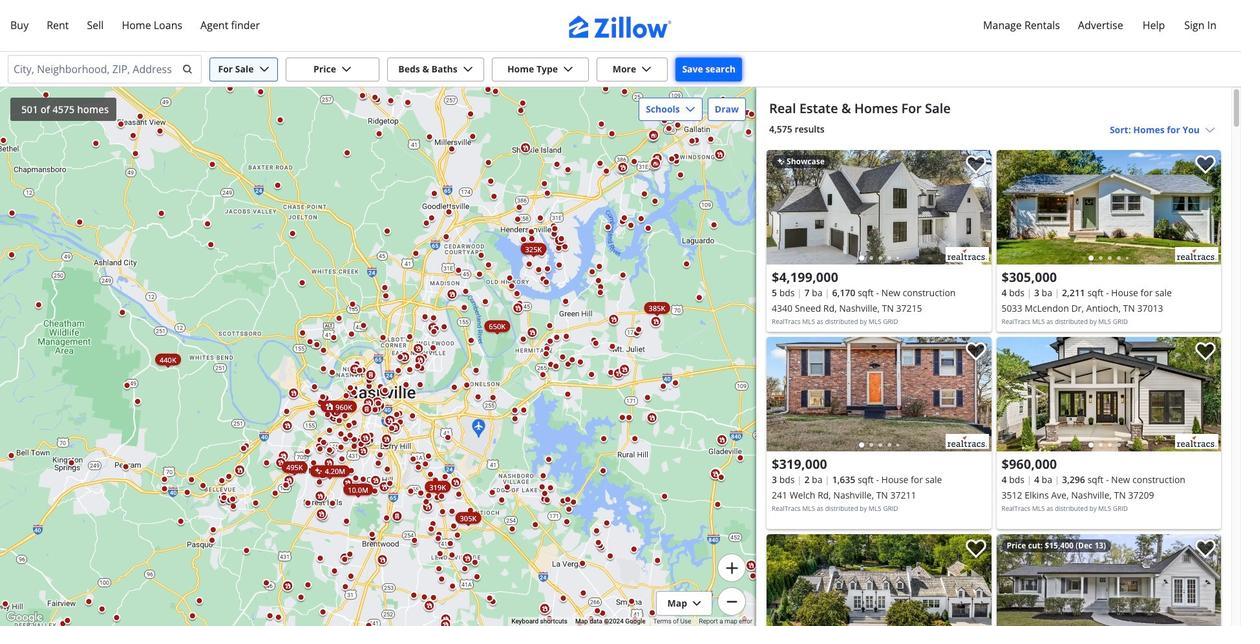 Task type: vqa. For each thing, say whether or not it's contained in the screenshot.
the close 'image'
no



Task type: locate. For each thing, give the bounding box(es) containing it.
property images, use arrow keys to navigate, image 1 of 29 group
[[997, 150, 1222, 268]]

map region
[[0, 49, 827, 626]]

zillow logo image
[[569, 16, 673, 38]]

main content
[[757, 87, 1232, 626]]

realtracs mls as distributed by mls grid image
[[946, 247, 989, 262], [1176, 247, 1219, 262], [946, 434, 989, 449], [1176, 434, 1219, 449]]

241 welch rd, nashville, tn 37211 image
[[767, 337, 992, 452]]

main navigation
[[0, 0, 1242, 52]]

property images, use arrow keys to navigate, image 1 of 70 group
[[767, 534, 992, 626]]

realtracs mls as distributed by mls grid image for 241 welch rd, nashville, tn 37211 image
[[946, 434, 989, 449]]



Task type: describe. For each thing, give the bounding box(es) containing it.
4340 sneed rd, nashville, tn 37215 image
[[767, 150, 992, 265]]

5919 old harding pike, nashville, tn 37205 image
[[997, 534, 1222, 626]]

4909 granny white pike, nashville, tn 37220 image
[[767, 534, 992, 626]]

property images, use arrow keys to navigate, image 1 of 39 group
[[997, 337, 1222, 455]]

City, Neighborhood, ZIP, Address text field
[[14, 59, 174, 80]]

realtracs mls as distributed by mls grid image for the 5033 mclendon dr, antioch, tn 37013 image
[[1176, 247, 1219, 262]]

5033 mclendon dr, antioch, tn 37013 image
[[997, 150, 1222, 265]]

realtracs mls as distributed by mls grid image for 3512 elkins ave, nashville, tn 37209 image
[[1176, 434, 1219, 449]]

3512 elkins ave, nashville, tn 37209 image
[[997, 337, 1222, 452]]

google image
[[3, 609, 46, 626]]

property images, use arrow keys to navigate, image 1 of 19 group
[[767, 337, 992, 455]]

filters element
[[0, 52, 1242, 87]]

property images, use arrow keys to navigate, image 1 of 28 group
[[997, 534, 1222, 626]]

property images, use arrow keys to navigate, image 1 of 69 group
[[767, 150, 992, 268]]



